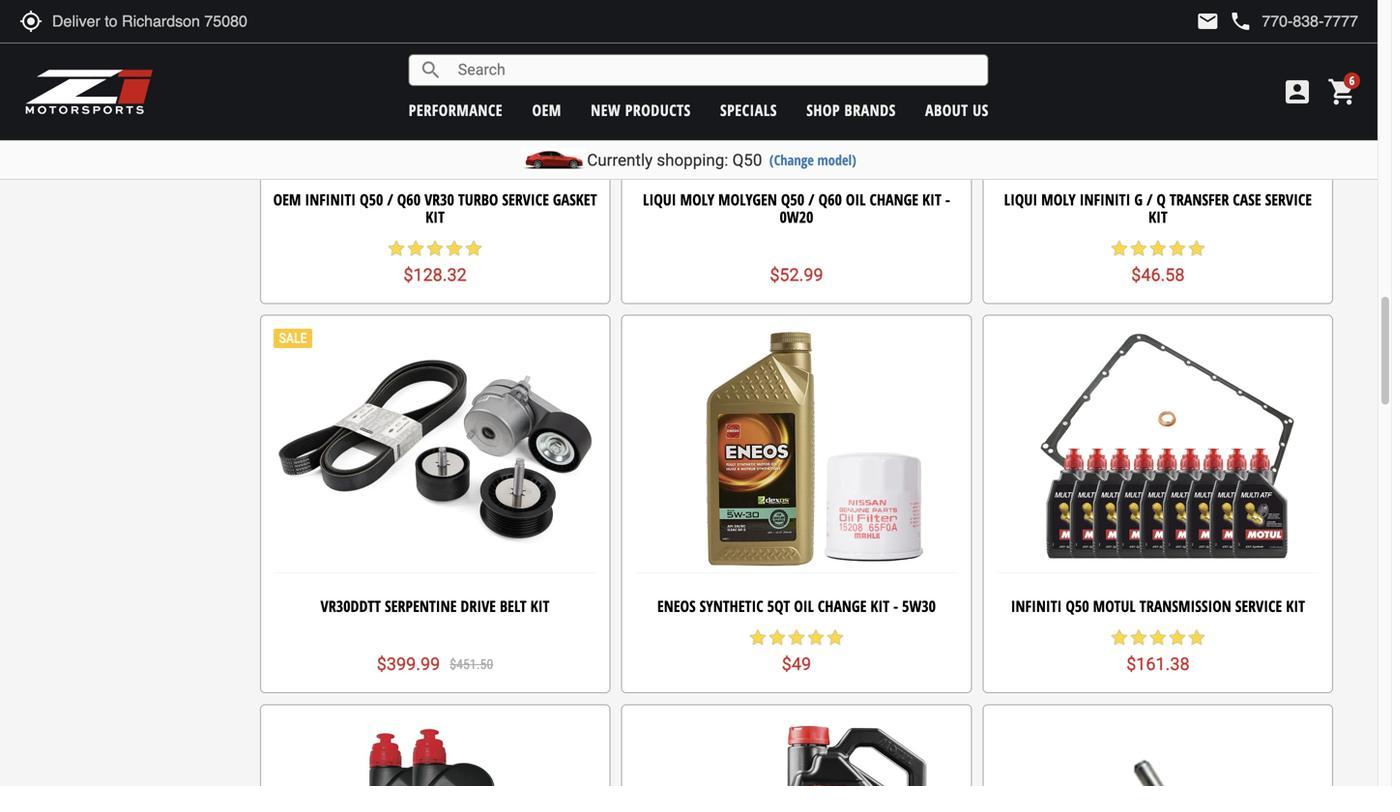 Task type: vqa. For each thing, say whether or not it's contained in the screenshot.
Prequalify now
no



Task type: describe. For each thing, give the bounding box(es) containing it.
us
[[973, 100, 989, 120]]

belt
[[500, 596, 527, 617]]

model)
[[817, 150, 856, 169]]

about us
[[925, 100, 989, 120]]

turbo
[[458, 190, 498, 211]]

gasket
[[553, 190, 597, 211]]

moly
[[1041, 190, 1076, 211]]

star star star star star $128.32
[[387, 240, 483, 286]]

$161.38
[[1127, 655, 1190, 676]]

$46.58
[[1131, 266, 1185, 286]]

/ inside oem infiniti q50 / q60 vr30 turbo service gasket kit
[[387, 190, 393, 211]]

- inside liqui moly molygen q50 / q60 oil change kit - 0w20
[[945, 190, 950, 211]]

search
[[419, 58, 443, 82]]

5qt
[[767, 596, 790, 617]]

/ for liqui
[[1147, 190, 1153, 211]]

currently
[[587, 150, 653, 170]]

5w30
[[902, 596, 936, 617]]

shopping_cart link
[[1323, 76, 1358, 107]]

mail link
[[1196, 10, 1220, 33]]

oem for the oem link
[[532, 100, 562, 120]]

change inside liqui moly molygen q50 / q60 oil change kit - 0w20
[[870, 190, 919, 211]]

oem for oem infiniti q50 / q60 vr30 turbo service gasket kit
[[273, 190, 301, 211]]

shopping:
[[657, 150, 728, 170]]

kit inside oem infiniti q50 / q60 vr30 turbo service gasket kit
[[426, 207, 445, 228]]

brands
[[845, 100, 896, 120]]

oem link
[[532, 100, 562, 120]]

infiniti inside liqui moly infiniti g / q transfer case service kit
[[1080, 190, 1131, 211]]

liqui moly infiniti g / q transfer case service kit
[[1004, 190, 1312, 228]]

q50 inside oem infiniti q50 / q60 vr30 turbo service gasket kit
[[360, 190, 383, 211]]

star star star star star $46.58
[[1110, 240, 1207, 286]]

currently shopping: q50 (change model)
[[587, 150, 856, 170]]

$128.32
[[404, 266, 467, 286]]

$399.99
[[377, 655, 440, 675]]

(change model) link
[[770, 150, 856, 169]]

liqui
[[643, 190, 676, 211]]

shop brands
[[807, 100, 896, 120]]

q
[[1157, 190, 1166, 211]]

Search search field
[[443, 55, 988, 85]]

specials
[[720, 100, 777, 120]]

$451.50
[[450, 657, 493, 673]]

vr30
[[425, 190, 454, 211]]

moly
[[680, 190, 715, 211]]

eneos
[[657, 596, 696, 617]]

0 horizontal spatial oil
[[794, 596, 814, 617]]

vr30ddtt serpentine drive belt kit
[[321, 596, 550, 617]]

q60 inside oem infiniti q50 / q60 vr30 turbo service gasket kit
[[397, 190, 421, 211]]

$49
[[782, 655, 811, 676]]



Task type: locate. For each thing, give the bounding box(es) containing it.
change right 5qt at the right of the page
[[818, 596, 867, 617]]

oil down "model)"
[[846, 190, 866, 211]]

2 / from the left
[[808, 190, 815, 211]]

3 / from the left
[[1147, 190, 1153, 211]]

1 vertical spatial change
[[818, 596, 867, 617]]

0 vertical spatial change
[[870, 190, 919, 211]]

- left 5w30
[[894, 596, 898, 617]]

2 q60 from the left
[[819, 190, 842, 211]]

/ for liqui
[[808, 190, 815, 211]]

z1 motorsports logo image
[[24, 68, 154, 116]]

1 horizontal spatial change
[[870, 190, 919, 211]]

0w20
[[780, 207, 814, 228]]

performance
[[409, 100, 503, 120]]

case
[[1233, 190, 1261, 211]]

q60 right 0w20
[[819, 190, 842, 211]]

oil inside liqui moly molygen q50 / q60 oil change kit - 0w20
[[846, 190, 866, 211]]

0 horizontal spatial -
[[894, 596, 898, 617]]

q50 left vr30
[[360, 190, 383, 211]]

about
[[925, 100, 968, 120]]

oil right 5qt at the right of the page
[[794, 596, 814, 617]]

$52.99
[[770, 266, 823, 286]]

account_box link
[[1277, 76, 1318, 107]]

change down the brands
[[870, 190, 919, 211]]

phone link
[[1229, 10, 1358, 33]]

shopping_cart
[[1328, 76, 1358, 107]]

star
[[387, 240, 406, 259], [406, 240, 425, 259], [425, 240, 445, 259], [445, 240, 464, 259], [464, 240, 483, 259], [1110, 240, 1129, 259], [1129, 240, 1149, 259], [1149, 240, 1168, 259], [1168, 240, 1187, 259], [1187, 240, 1207, 259], [748, 629, 768, 648], [768, 629, 787, 648], [787, 629, 806, 648], [806, 629, 826, 648], [826, 629, 845, 648], [1110, 629, 1129, 648], [1129, 629, 1149, 648], [1149, 629, 1168, 648], [1168, 629, 1187, 648], [1187, 629, 1207, 648]]

transmission
[[1140, 596, 1232, 617]]

1 vertical spatial -
[[894, 596, 898, 617]]

0 horizontal spatial infiniti
[[305, 190, 356, 211]]

phone
[[1229, 10, 1252, 33]]

q60 left vr30
[[397, 190, 421, 211]]

1 horizontal spatial q60
[[819, 190, 842, 211]]

specials link
[[720, 100, 777, 120]]

0 vertical spatial -
[[945, 190, 950, 211]]

2 horizontal spatial infiniti
[[1080, 190, 1131, 211]]

kit inside liqui moly infiniti g / q transfer case service kit
[[1149, 207, 1168, 228]]

(change
[[770, 150, 814, 169]]

service right 'case'
[[1265, 190, 1312, 211]]

star star star star star $49
[[748, 629, 845, 676]]

/ left vr30
[[387, 190, 393, 211]]

1 horizontal spatial oem
[[532, 100, 562, 120]]

1 horizontal spatial -
[[945, 190, 950, 211]]

q50 down (change
[[781, 190, 805, 211]]

1 horizontal spatial infiniti
[[1011, 596, 1062, 617]]

-
[[945, 190, 950, 211], [894, 596, 898, 617]]

0 horizontal spatial change
[[818, 596, 867, 617]]

oil
[[846, 190, 866, 211], [794, 596, 814, 617]]

products
[[625, 100, 691, 120]]

shop
[[807, 100, 840, 120]]

0 horizontal spatial oem
[[273, 190, 301, 211]]

/ down (change model) link
[[808, 190, 815, 211]]

1 vertical spatial oil
[[794, 596, 814, 617]]

change
[[870, 190, 919, 211], [818, 596, 867, 617]]

service inside liqui moly infiniti g / q transfer case service kit
[[1265, 190, 1312, 211]]

q50
[[732, 150, 762, 170], [360, 190, 383, 211], [781, 190, 805, 211], [1066, 596, 1089, 617]]

q50 up molygen on the right top of page
[[732, 150, 762, 170]]

mail
[[1196, 10, 1220, 33]]

oem
[[532, 100, 562, 120], [273, 190, 301, 211]]

0 vertical spatial oem
[[532, 100, 562, 120]]

serpentine
[[385, 596, 457, 617]]

0 vertical spatial oil
[[846, 190, 866, 211]]

q60 inside liqui moly molygen q50 / q60 oil change kit - 0w20
[[819, 190, 842, 211]]

liqui moly molygen q50 / q60 oil change kit - 0w20
[[643, 190, 950, 228]]

/ right g
[[1147, 190, 1153, 211]]

q50 inside liqui moly molygen q50 / q60 oil change kit - 0w20
[[781, 190, 805, 211]]

service inside oem infiniti q50 / q60 vr30 turbo service gasket kit
[[502, 190, 549, 211]]

1 / from the left
[[387, 190, 393, 211]]

oem inside oem infiniti q50 / q60 vr30 turbo service gasket kit
[[273, 190, 301, 211]]

service
[[502, 190, 549, 211], [1265, 190, 1312, 211], [1235, 596, 1282, 617]]

synthetic
[[700, 596, 763, 617]]

/ inside liqui moly infiniti g / q transfer case service kit
[[1147, 190, 1153, 211]]

performance link
[[409, 100, 503, 120]]

transfer
[[1170, 190, 1229, 211]]

drive
[[461, 596, 496, 617]]

mail phone
[[1196, 10, 1252, 33]]

/ inside liqui moly molygen q50 / q60 oil change kit - 0w20
[[808, 190, 815, 211]]

/
[[387, 190, 393, 211], [808, 190, 815, 211], [1147, 190, 1153, 211]]

1 horizontal spatial /
[[808, 190, 815, 211]]

$399.99 $451.50
[[377, 655, 493, 675]]

new products link
[[591, 100, 691, 120]]

new products
[[591, 100, 691, 120]]

star star star star star $161.38
[[1110, 629, 1207, 676]]

1 horizontal spatial oil
[[846, 190, 866, 211]]

1 q60 from the left
[[397, 190, 421, 211]]

new
[[591, 100, 621, 120]]

- left liqui
[[945, 190, 950, 211]]

2 horizontal spatial /
[[1147, 190, 1153, 211]]

eneos synthetic 5qt oil change kit - 5w30
[[657, 596, 936, 617]]

q50 left motul
[[1066, 596, 1089, 617]]

0 horizontal spatial /
[[387, 190, 393, 211]]

1 vertical spatial oem
[[273, 190, 301, 211]]

service right turbo
[[502, 190, 549, 211]]

kit inside liqui moly molygen q50 / q60 oil change kit - 0w20
[[922, 190, 942, 211]]

infiniti
[[305, 190, 356, 211], [1080, 190, 1131, 211], [1011, 596, 1062, 617]]

0 horizontal spatial q60
[[397, 190, 421, 211]]

oem infiniti q50 / q60 vr30 turbo service gasket kit
[[273, 190, 597, 228]]

infiniti q50 motul transmission service kit
[[1011, 596, 1305, 617]]

g
[[1134, 190, 1143, 211]]

service right the transmission
[[1235, 596, 1282, 617]]

liqui
[[1004, 190, 1038, 211]]

account_box
[[1282, 76, 1313, 107]]

kit
[[922, 190, 942, 211], [426, 207, 445, 228], [1149, 207, 1168, 228], [530, 596, 550, 617], [871, 596, 890, 617], [1286, 596, 1305, 617]]

about us link
[[925, 100, 989, 120]]

q60
[[397, 190, 421, 211], [819, 190, 842, 211]]

molygen
[[718, 190, 777, 211]]

my_location
[[19, 10, 43, 33]]

motul
[[1093, 596, 1136, 617]]

vr30ddtt
[[321, 596, 381, 617]]

infiniti inside oem infiniti q50 / q60 vr30 turbo service gasket kit
[[305, 190, 356, 211]]

shop brands link
[[807, 100, 896, 120]]



